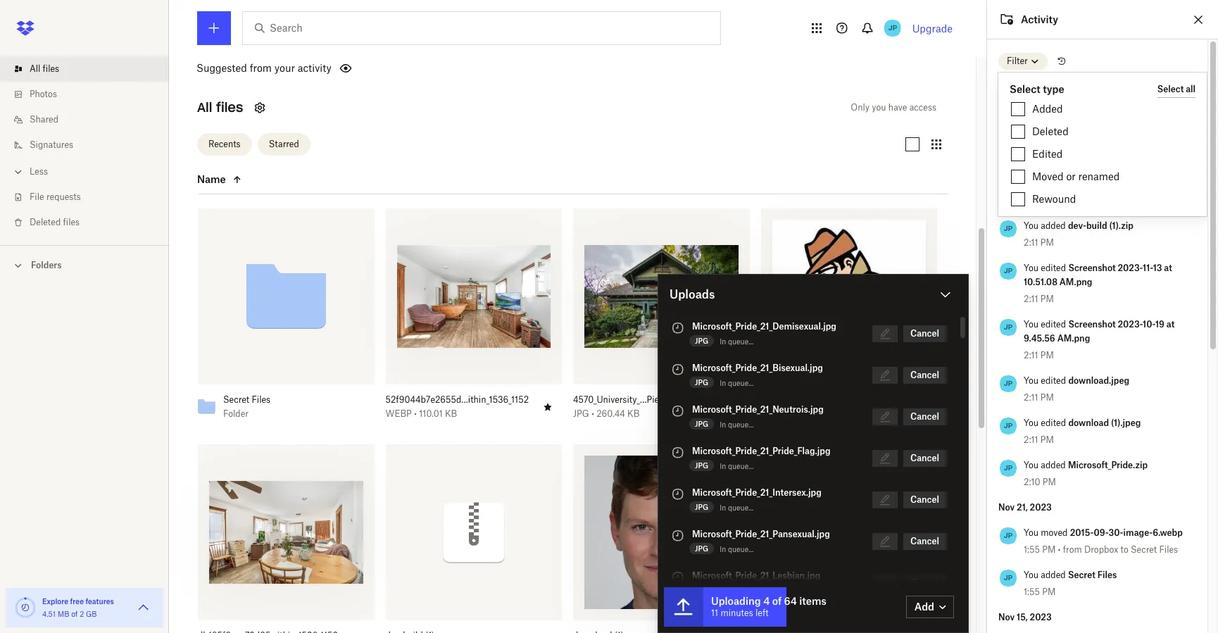 Task type: locate. For each thing, give the bounding box(es) containing it.
3 in queue... from the top
[[720, 420, 754, 429]]

in for microsoft_pride_21_pansexual.jpg
[[720, 545, 726, 554]]

photos
[[30, 89, 57, 99]]

deleted down added
[[1033, 125, 1069, 137]]

(1).jpeg
[[1111, 418, 1141, 428]]

am.png for 9.45.56
[[1058, 333, 1091, 344]]

0 vertical spatial of
[[772, 595, 782, 607]]

in queue... down microsoft_pride_21_neutrois.jpg
[[720, 420, 754, 429]]

nov left 15,
[[999, 612, 1015, 623]]

jpg up microsoft_pride_21_lesbian.jpg
[[695, 544, 709, 553]]

2023- for 10-
[[1118, 319, 1143, 330]]

add
[[915, 601, 935, 613]]

kb
[[445, 409, 457, 419], [628, 409, 640, 419], [810, 409, 822, 419]]

52f9044b7e2655d…ithin_1536_1152 webp • 110.01 kb
[[386, 394, 529, 419]]

queue... down microsoft_pride_21_pride_flag.jpg in the right bottom of the page
[[728, 462, 754, 471]]

you down 'select type'
[[1024, 108, 1039, 118]]

cancel for microsoft_pride_21_intersex.jpg
[[911, 494, 940, 505]]

1 2:12 from the top
[[1024, 125, 1040, 135]]

cancel for microsoft_pride_21_neutrois.jpg
[[911, 411, 940, 422]]

1 cancel from the top
[[911, 328, 940, 339]]

1 vertical spatial files
[[216, 99, 243, 115]]

deleted down file
[[30, 217, 61, 228]]

pm down moved at the bottom right of the page
[[1043, 544, 1056, 555]]

files inside you moved 2015-09-30-image-6.webp 1:55 pm • from dropbox to secret files
[[1160, 544, 1178, 555]]

select for select type
[[1010, 83, 1041, 95]]

10 you from the top
[[1024, 570, 1039, 580]]

kb down 52f9044b7e2655d…ithin_1536_1152
[[445, 409, 457, 419]]

your
[[275, 62, 295, 74]]

folder • dropbox
[[225, 56, 291, 67]]

0 horizontal spatial all files
[[30, 63, 59, 74]]

you left moved at the bottom right of the page
[[1024, 528, 1039, 538]]

0 vertical spatial 2023
[[1030, 502, 1052, 513]]

edited inside you edited download (1).jpeg 2:11 pm
[[1041, 418, 1066, 428]]

you up moved
[[1024, 150, 1039, 161]]

2 kb from the left
[[628, 409, 640, 419]]

all files
[[30, 63, 59, 74], [197, 99, 243, 115]]

pm down moved
[[1043, 195, 1056, 206]]

in down microsoft_pride_21_pride_flag.jpg in the right bottom of the page
[[720, 462, 726, 471]]

upgrade
[[913, 22, 953, 34]]

starred
[[269, 139, 299, 149]]

2 added from the top
[[1041, 220, 1066, 231]]

dropbox down 09-
[[1085, 544, 1119, 555]]

upload pending image for microsoft_pride_21_bisexual.jpg
[[670, 361, 687, 378]]

you inside you edited download (1).jpeg 2:11 pm
[[1024, 418, 1039, 428]]

in for microsoft_pride_21_intersex.jpg
[[720, 504, 726, 512]]

2:10
[[1024, 477, 1041, 487]]

in for microsoft_pride_21_demisexual.jpg
[[720, 337, 726, 346]]

pm up nov 15, 2023
[[1043, 587, 1056, 597]]

filter
[[1007, 56, 1028, 66]]

added down you edited download (1).jpeg 2:11 pm
[[1041, 460, 1066, 471]]

2 1:55 from the top
[[1024, 587, 1040, 597]]

1 you from the top
[[1024, 108, 1039, 118]]

4 added from the top
[[1041, 570, 1066, 580]]

4 in queue... from the top
[[720, 462, 754, 471]]

0 horizontal spatial kb
[[445, 409, 457, 419]]

added inside you added secret files 1:55 pm
[[1041, 570, 1066, 580]]

• left '110.01'
[[414, 409, 417, 419]]

2:12 down added
[[1024, 125, 1040, 135]]

am.png inside screenshot 2023-11-13 at 10.51.08 am.png
[[1060, 277, 1093, 287]]

queue... for microsoft_pride_21_demisexual.jpg
[[728, 337, 754, 346]]

4 edited from the top
[[1041, 375, 1066, 386]]

1 upload pending image from the top
[[670, 320, 687, 337]]

1 cancel button from the top
[[904, 325, 947, 342]]

queue... down microsoft_pride_21_intersex.jpg
[[728, 504, 754, 512]]

quota usage element
[[14, 597, 37, 619]]

jpg right activity
[[336, 56, 352, 67]]

name
[[197, 173, 226, 185]]

0 vertical spatial am.png
[[1060, 277, 1093, 287]]

folder
[[225, 56, 250, 67], [223, 409, 249, 419]]

you inside you added secret files 1:55 pm
[[1024, 570, 1039, 580]]

1 in from the top
[[720, 337, 726, 346]]

3 queue... from the top
[[728, 420, 754, 429]]

edited up 10.51.08
[[1041, 263, 1066, 273]]

edited inside you edited db165f6aaa73d95c9004256537e7037b- uncropped_scaled_within_1536_1152.webp 2:12 pm
[[1041, 150, 1066, 161]]

1:55
[[1024, 544, 1040, 555], [1024, 587, 1040, 597]]

2 vertical spatial files
[[1098, 570, 1117, 580]]

you added 2:12 pm
[[1024, 108, 1068, 135]]

1 vertical spatial secret
[[1131, 544, 1157, 555]]

1 queue... from the top
[[728, 337, 754, 346]]

suggested
[[197, 62, 247, 74]]

2 queue... from the top
[[728, 379, 754, 387]]

added for 2:12 pm
[[1041, 108, 1066, 118]]

am.png right 10.51.08
[[1060, 277, 1093, 287]]

folder • dropbox button
[[225, 56, 301, 67]]

52f9044b7e2655d…ithin_1536_1152
[[386, 394, 529, 405]]

in for microsoft_pride_21_pride_flag.jpg
[[720, 462, 726, 471]]

cancel button for microsoft_pride_21_pansexual.jpg
[[904, 533, 947, 550]]

1 kb from the left
[[445, 409, 457, 419]]

5 cancel from the top
[[911, 494, 940, 505]]

19
[[1156, 319, 1165, 330]]

2 horizontal spatial kb
[[810, 409, 822, 419]]

you inside you edited download.jpeg 2:11 pm
[[1024, 375, 1039, 386]]

you inside you added 2:12 pm
[[1024, 108, 1039, 118]]

6 in queue... from the top
[[720, 545, 754, 554]]

secret files button
[[223, 394, 349, 406]]

1 screenshot from the top
[[1069, 263, 1116, 273]]

in queue... down microsoft_pride_21_pansexual.jpg
[[720, 545, 754, 554]]

1 horizontal spatial files
[[1098, 570, 1117, 580]]

2 vertical spatial files
[[63, 217, 80, 228]]

64
[[784, 595, 797, 607]]

0 vertical spatial all files
[[30, 63, 59, 74]]

secret inside you added secret files 1:55 pm
[[1068, 570, 1096, 580]]

of right 4 at bottom
[[772, 595, 782, 607]]

you down 9.45.56
[[1024, 375, 1039, 386]]

1 2:11 from the top
[[1024, 237, 1039, 248]]

you up 9.45.56
[[1024, 319, 1039, 330]]

folders button
[[0, 254, 169, 275]]

5 cancel button from the top
[[904, 492, 947, 509]]

kb for jpg • 260.44 kb
[[628, 409, 640, 419]]

select left all
[[1158, 83, 1184, 94]]

in down microsoft_pride_21_neutrois.jpg
[[720, 420, 726, 429]]

kb inside 1703238 jpg • 26.08 kb
[[810, 409, 822, 419]]

files inside list item
[[43, 63, 59, 74]]

cancel button for microsoft_pride_21_neutrois.jpg
[[904, 409, 947, 425]]

you for db165f6aaa73d95c9004256537e7037b-
[[1024, 150, 1039, 161]]

rewound checkbox item
[[999, 188, 1207, 211]]

1:55 inside you added secret files 1:55 pm
[[1024, 587, 1040, 597]]

moved or renamed
[[1033, 170, 1120, 182]]

1 horizontal spatial all
[[197, 99, 212, 115]]

you
[[872, 102, 886, 112]]

1 select from the left
[[1010, 83, 1041, 95]]

3 kb from the left
[[810, 409, 822, 419]]

jpg for microsoft_pride_21_intersex.jpg
[[695, 503, 709, 511]]

in queue... for microsoft_pride_21_pride_flag.jpg
[[720, 462, 754, 471]]

6 queue... from the top
[[728, 545, 754, 554]]

3 upload pending image from the top
[[670, 444, 687, 461]]

items
[[800, 595, 827, 607]]

cancel for microsoft_pride_21_bisexual.jpg
[[911, 370, 940, 380]]

am.png
[[1060, 277, 1093, 287], [1058, 333, 1091, 344]]

you
[[1024, 108, 1039, 118], [1024, 150, 1039, 161], [1024, 220, 1039, 231], [1024, 263, 1039, 273], [1024, 319, 1039, 330], [1024, 375, 1039, 386], [1024, 418, 1039, 428], [1024, 460, 1039, 471], [1024, 528, 1039, 538], [1024, 570, 1039, 580]]

edited up moved
[[1041, 150, 1066, 161]]

1 vertical spatial 2:12
[[1024, 195, 1040, 206]]

0 vertical spatial all
[[30, 63, 40, 74]]

0 vertical spatial files
[[252, 394, 271, 405]]

5 upload pending image from the top
[[670, 528, 687, 544]]

1:55 inside you moved 2015-09-30-image-6.webp 1:55 pm • from dropbox to secret files
[[1024, 544, 1040, 555]]

moved or renamed checkbox item
[[999, 166, 1207, 188]]

2:11 pm down 10.51.08
[[1024, 294, 1054, 304]]

cancel for microsoft_pride_21_demisexual.jpg
[[911, 328, 940, 339]]

6 you from the top
[[1024, 375, 1039, 386]]

of inside uploading 4 of 64 items 11 minutes left
[[772, 595, 782, 607]]

kb for webp • 110.01 kb
[[445, 409, 457, 419]]

all files up photos
[[30, 63, 59, 74]]

1 in queue... from the top
[[720, 337, 754, 346]]

2 in queue... from the top
[[720, 379, 754, 387]]

6.webp
[[1153, 528, 1183, 538]]

1 1:55 from the top
[[1024, 544, 1040, 555]]

jpg for microsoft_pride_21_bisexual.jpg
[[695, 378, 709, 387]]

4570_university_…pierre_galant_1.0 jpg • 260.44 kb
[[573, 394, 714, 419]]

renamed
[[1079, 170, 1120, 182]]

5 2:11 from the top
[[1024, 435, 1039, 445]]

jpg for microsoft_pride_21_neutrois.jpg
[[695, 420, 709, 428]]

you for download
[[1024, 418, 1039, 428]]

pm inside you added 2:12 pm
[[1043, 125, 1056, 135]]

0 vertical spatial nov
[[999, 502, 1015, 513]]

you edited up 9.45.56
[[1024, 319, 1069, 330]]

5 in queue... from the top
[[720, 504, 754, 512]]

0 horizontal spatial of
[[71, 610, 78, 618]]

kb inside 4570_university_…pierre_galant_1.0 jpg • 260.44 kb
[[628, 409, 640, 419]]

in queue... down microsoft_pride_21_bisexual.jpg
[[720, 379, 754, 387]]

4 cancel from the top
[[911, 453, 940, 463]]

• left 260.44
[[592, 409, 594, 419]]

0 horizontal spatial select
[[1010, 83, 1041, 95]]

1 vertical spatial from
[[1063, 544, 1082, 555]]

in
[[720, 337, 726, 346], [720, 379, 726, 387], [720, 420, 726, 429], [720, 462, 726, 471], [720, 504, 726, 512], [720, 545, 726, 554]]

at right 13
[[1165, 263, 1173, 273]]

kb for jpg • 26.08 kb
[[810, 409, 822, 419]]

cancel for microsoft_pride_21_pansexual.jpg
[[911, 536, 940, 547]]

26.08
[[784, 409, 808, 419]]

1 vertical spatial folder
[[223, 409, 249, 419]]

added left dev-
[[1041, 220, 1066, 231]]

pm down added
[[1043, 125, 1056, 135]]

6 cancel from the top
[[911, 536, 940, 547]]

in queue... down microsoft_pride_21_demisexual.jpg
[[720, 337, 754, 346]]

4 in from the top
[[720, 462, 726, 471]]

0 vertical spatial screenshot
[[1069, 263, 1116, 273]]

jpg down microsoft_pride_21_intersex.jpg
[[695, 503, 709, 511]]

1 you edited from the top
[[1024, 263, 1069, 273]]

screenshot for 10.51.08
[[1069, 263, 1116, 273]]

2 2023- from the top
[[1118, 319, 1143, 330]]

1 2023 from the top
[[1030, 502, 1052, 513]]

2023- inside screenshot 2023-11-13 at 10.51.08 am.png
[[1118, 263, 1143, 273]]

dropbox left activity
[[257, 56, 291, 67]]

0 vertical spatial folder
[[225, 56, 250, 67]]

3 cancel from the top
[[911, 411, 940, 422]]

2023-
[[1118, 263, 1143, 273], [1118, 319, 1143, 330]]

at for screenshot 2023-10-19 at 9.45.56 am.png
[[1167, 319, 1175, 330]]

folder down secret files button
[[223, 409, 249, 419]]

1 vertical spatial all files
[[197, 99, 243, 115]]

folder, secret files row
[[192, 208, 374, 430]]

0 vertical spatial you edited
[[1024, 263, 1069, 273]]

1 2:11 pm from the top
[[1024, 294, 1054, 304]]

1 horizontal spatial all files
[[197, 99, 243, 115]]

added inside you added microsoft_pride.zip 2:10 pm
[[1041, 460, 1066, 471]]

all
[[1186, 83, 1196, 94]]

queue... down microsoft_pride_21_neutrois.jpg
[[728, 420, 754, 429]]

you inside you moved 2015-09-30-image-6.webp 1:55 pm • from dropbox to secret files
[[1024, 528, 1039, 538]]

queue... for microsoft_pride_21_pansexual.jpg
[[728, 545, 754, 554]]

0 vertical spatial 2:11 pm
[[1024, 294, 1054, 304]]

files inside you added secret files 1:55 pm
[[1098, 570, 1117, 580]]

0 horizontal spatial secret
[[223, 394, 249, 405]]

2 cancel from the top
[[911, 370, 940, 380]]

4 queue... from the top
[[728, 462, 754, 471]]

2:11 pm
[[1024, 294, 1054, 304], [1024, 350, 1054, 361]]

2 horizontal spatial files
[[1160, 544, 1178, 555]]

3 cancel button from the top
[[904, 409, 947, 425]]

pm inside you edited download (1).jpeg 2:11 pm
[[1041, 435, 1054, 445]]

0 vertical spatial 2023-
[[1118, 263, 1143, 273]]

in queue... for microsoft_pride_21_intersex.jpg
[[720, 504, 754, 512]]

0 vertical spatial 2:12
[[1024, 125, 1040, 135]]

5 you from the top
[[1024, 319, 1039, 330]]

• left your
[[252, 56, 255, 67]]

all up photos
[[30, 63, 40, 74]]

jpg left 260.44
[[573, 409, 589, 419]]

0 horizontal spatial all
[[30, 63, 40, 74]]

1 edited from the top
[[1041, 150, 1066, 161]]

uploads
[[670, 287, 715, 301]]

you edited download (1).jpeg 2:11 pm
[[1024, 418, 1141, 445]]

screenshot down you added dev-build (1).zip 2:11 pm
[[1069, 263, 1116, 273]]

microsoft_pride_21_pansexual.jpg
[[692, 529, 830, 540]]

52f9044b7e2655d…ithin_1536_1152 button
[[386, 394, 531, 406]]

1 horizontal spatial files
[[63, 217, 80, 228]]

1:55 down nov 21, 2023 on the right bottom of the page
[[1024, 544, 1040, 555]]

2:11 inside you edited download (1).jpeg 2:11 pm
[[1024, 435, 1039, 445]]

edited checkbox item
[[999, 143, 1207, 166]]

kb inside '52f9044b7e2655d…ithin_1536_1152 webp • 110.01 kb'
[[445, 409, 457, 419]]

add button
[[906, 596, 954, 618]]

added inside you added 2:12 pm
[[1041, 108, 1066, 118]]

2023 right 15,
[[1030, 612, 1052, 623]]

2 2:12 from the top
[[1024, 195, 1040, 206]]

6 in from the top
[[720, 545, 726, 554]]

files for deleted files link
[[63, 217, 80, 228]]

1 vertical spatial files
[[1160, 544, 1178, 555]]

7 cancel from the top
[[911, 578, 940, 588]]

1 vertical spatial at
[[1167, 319, 1175, 330]]

microsoft_pride_21_lesbian.jpg
[[692, 571, 821, 581]]

jpg down microsoft_pride_21_bisexual.jpg
[[695, 378, 709, 387]]

you for dev-
[[1024, 220, 1039, 231]]

2023- left 19
[[1118, 319, 1143, 330]]

2:12 down moved
[[1024, 195, 1040, 206]]

upload pending image for microsoft_pride_21_intersex.jpg
[[670, 486, 687, 503]]

you inside you added dev-build (1).zip 2:11 pm
[[1024, 220, 1039, 231]]

2 nov from the top
[[999, 612, 1015, 623]]

deleted inside checkbox item
[[1033, 125, 1069, 137]]

4570_university_…pierre_galant_1.0 button
[[573, 394, 719, 406]]

1 vertical spatial 2023
[[1030, 612, 1052, 623]]

at right 19
[[1167, 319, 1175, 330]]

2 2:11 pm from the top
[[1024, 350, 1054, 361]]

file
[[30, 192, 44, 202]]

1 vertical spatial you edited
[[1024, 319, 1069, 330]]

you edited for 9.45.56
[[1024, 319, 1069, 330]]

• right activity
[[354, 56, 357, 67]]

• inside 1703238 jpg • 26.08 kb
[[779, 409, 782, 419]]

2:12 inside you added 2:12 pm
[[1024, 125, 1040, 135]]

in queue... down microsoft_pride_21_intersex.jpg
[[720, 504, 754, 512]]

0 vertical spatial 1:55
[[1024, 544, 1040, 555]]

2:11
[[1024, 237, 1039, 248], [1024, 294, 1039, 304], [1024, 350, 1039, 361], [1024, 392, 1039, 403], [1024, 435, 1039, 445]]

1 2023- from the top
[[1118, 263, 1143, 273]]

edited inside you edited download.jpeg 2:11 pm
[[1041, 375, 1066, 386]]

at inside screenshot 2023-11-13 at 10.51.08 am.png
[[1165, 263, 1173, 273]]

2023
[[1030, 502, 1052, 513], [1030, 612, 1052, 623]]

queue... down microsoft_pride_21_demisexual.jpg
[[728, 337, 754, 346]]

1 vertical spatial deleted
[[30, 217, 61, 228]]

at inside screenshot 2023-10-19 at 9.45.56 am.png
[[1167, 319, 1175, 330]]

in down microsoft_pride_21_pansexual.jpg
[[720, 545, 726, 554]]

you inside you added microsoft_pride.zip 2:10 pm
[[1024, 460, 1039, 471]]

you down you edited download.jpeg 2:11 pm
[[1024, 418, 1039, 428]]

am.png inside screenshot 2023-10-19 at 9.45.56 am.png
[[1058, 333, 1091, 344]]

4 2:11 from the top
[[1024, 392, 1039, 403]]

2023- left 13
[[1118, 263, 1143, 273]]

list
[[0, 48, 169, 245]]

2 you edited from the top
[[1024, 319, 1069, 330]]

jpg
[[336, 56, 352, 67], [695, 337, 709, 345], [695, 378, 709, 387], [573, 409, 589, 419], [761, 409, 777, 419], [695, 420, 709, 428], [695, 461, 709, 470], [695, 503, 709, 511], [695, 544, 709, 553]]

am.png for 10.51.08
[[1060, 277, 1093, 287]]

dropbox for folder • dropbox
[[257, 56, 291, 67]]

files up photos
[[43, 63, 59, 74]]

0 vertical spatial files
[[43, 63, 59, 74]]

cancel button
[[904, 325, 947, 342], [904, 367, 947, 384], [904, 409, 947, 425], [904, 450, 947, 467], [904, 492, 947, 509], [904, 533, 947, 550], [904, 575, 947, 592]]

7 you from the top
[[1024, 418, 1039, 428]]

deleted
[[1033, 125, 1069, 137], [30, 217, 61, 228]]

pm right 2:10
[[1043, 477, 1056, 487]]

• inside '52f9044b7e2655d…ithin_1536_1152 webp • 110.01 kb'
[[414, 409, 417, 419]]

2 you from the top
[[1024, 150, 1039, 161]]

added inside you added dev-build (1).zip 2:11 pm
[[1041, 220, 1066, 231]]

folder inside button
[[225, 56, 250, 67]]

from left your
[[250, 62, 272, 74]]

1 horizontal spatial kb
[[628, 409, 640, 419]]

30-
[[1109, 528, 1124, 538]]

1 horizontal spatial select
[[1158, 83, 1184, 94]]

dropbox for jpg • dropbox
[[359, 56, 393, 67]]

• down moved at the bottom right of the page
[[1058, 544, 1061, 555]]

8 you from the top
[[1024, 460, 1039, 471]]

access
[[910, 102, 937, 112]]

nov left 21,
[[999, 502, 1015, 513]]

you up 2:10
[[1024, 460, 1039, 471]]

file requests link
[[11, 185, 169, 210]]

2 horizontal spatial secret
[[1131, 544, 1157, 555]]

5 queue... from the top
[[728, 504, 754, 512]]

1 horizontal spatial secret
[[1068, 570, 1096, 580]]

at
[[1165, 263, 1173, 273], [1167, 319, 1175, 330]]

queue... for microsoft_pride_21_bisexual.jpg
[[728, 379, 754, 387]]

in down microsoft_pride_21_intersex.jpg
[[720, 504, 726, 512]]

3 added from the top
[[1041, 460, 1066, 471]]

kb down '4570_university_…pierre_galant_1.0' at the bottom of page
[[628, 409, 640, 419]]

secret
[[223, 394, 249, 405], [1131, 544, 1157, 555], [1068, 570, 1096, 580]]

1 vertical spatial 1:55
[[1024, 587, 1040, 597]]

upload pending image
[[670, 403, 687, 420]]

4 upload pending image from the top
[[670, 486, 687, 503]]

1 added from the top
[[1041, 108, 1066, 118]]

0 horizontal spatial dropbox
[[257, 56, 291, 67]]

1 horizontal spatial dropbox
[[359, 56, 393, 67]]

files up recents
[[216, 99, 243, 115]]

db165f6aaa73d95c9004256537e7037b-
[[1024, 164, 1193, 175]]

you up 10.51.08
[[1024, 263, 1039, 273]]

at for screenshot 2023-11-13 at 10.51.08 am.png
[[1165, 263, 1173, 273]]

5 edited from the top
[[1041, 418, 1066, 428]]

you moved 2015-09-30-image-6.webp 1:55 pm • from dropbox to secret files
[[1024, 528, 1183, 555]]

from down 2015-
[[1063, 544, 1082, 555]]

(1).zip
[[1110, 220, 1134, 231]]

15,
[[1017, 612, 1028, 623]]

select inside button
[[1158, 83, 1184, 94]]

upload pending image for microsoft_pride_21_pansexual.jpg
[[670, 528, 687, 544]]

2 cancel button from the top
[[904, 367, 947, 384]]

2:11 inside you added dev-build (1).zip 2:11 pm
[[1024, 237, 1039, 248]]

Search in folder "Dropbox" text field
[[270, 20, 692, 36]]

1 vertical spatial screenshot
[[1069, 319, 1116, 330]]

jpg right upload pending icon
[[695, 420, 709, 428]]

upload pending image
[[670, 320, 687, 337], [670, 361, 687, 378], [670, 444, 687, 461], [670, 486, 687, 503], [670, 528, 687, 544], [670, 569, 687, 586]]

1 vertical spatial 2:11 pm
[[1024, 350, 1054, 361]]

folder left your
[[225, 56, 250, 67]]

•
[[252, 56, 255, 67], [354, 56, 357, 67], [414, 409, 417, 419], [592, 409, 594, 419], [779, 409, 782, 419], [1058, 544, 1061, 555]]

files inside secret files folder
[[252, 394, 271, 405]]

edited up 9.45.56
[[1041, 319, 1066, 330]]

all files up recents
[[197, 99, 243, 115]]

file, 1703238.jpg row
[[755, 208, 937, 430]]

screenshot down screenshot 2023-11-13 at 10.51.08 am.png
[[1069, 319, 1116, 330]]

pm down 9.45.56
[[1041, 350, 1054, 361]]

rewind this folder image
[[1056, 56, 1068, 67]]

in queue... for microsoft_pride_21_bisexual.jpg
[[720, 379, 754, 387]]

0 vertical spatial deleted
[[1033, 125, 1069, 137]]

cancel
[[911, 328, 940, 339], [911, 370, 940, 380], [911, 411, 940, 422], [911, 453, 940, 463], [911, 494, 940, 505], [911, 536, 940, 547], [911, 578, 940, 588]]

in queue... down microsoft_pride_21_pride_flag.jpg in the right bottom of the page
[[720, 462, 754, 471]]

signatures link
[[11, 132, 169, 158]]

cancel inside microsoft_pride_21_lesbian.jpg cancel
[[911, 578, 940, 588]]

in down microsoft_pride_21_bisexual.jpg
[[720, 379, 726, 387]]

5 in from the top
[[720, 504, 726, 512]]

2 horizontal spatial dropbox
[[1085, 544, 1119, 555]]

nov 15, 2023
[[999, 612, 1052, 623]]

1 vertical spatial am.png
[[1058, 333, 1091, 344]]

added down moved at the bottom right of the page
[[1041, 570, 1066, 580]]

moved
[[1041, 528, 1068, 538]]

you edited up 10.51.08
[[1024, 263, 1069, 273]]

screenshot inside screenshot 2023-11-13 at 10.51.08 am.png
[[1069, 263, 1116, 273]]

1 vertical spatial all
[[197, 99, 212, 115]]

6 upload pending image from the top
[[670, 569, 687, 586]]

kb right 26.08
[[810, 409, 822, 419]]

am.png right 9.45.56
[[1058, 333, 1091, 344]]

0 horizontal spatial from
[[250, 62, 272, 74]]

edited left download
[[1041, 418, 1066, 428]]

0 horizontal spatial files
[[252, 394, 271, 405]]

uploading file image
[[664, 587, 704, 627]]

1 horizontal spatial from
[[1063, 544, 1082, 555]]

2023- inside screenshot 2023-10-19 at 9.45.56 am.png
[[1118, 319, 1143, 330]]

2:11 pm down 9.45.56
[[1024, 350, 1054, 361]]

2:12 inside you edited db165f6aaa73d95c9004256537e7037b- uncropped_scaled_within_1536_1152.webp 2:12 pm
[[1024, 195, 1040, 206]]

in up microsoft_pride_21_bisexual.jpg
[[720, 337, 726, 346]]

queue... down microsoft_pride_21_pansexual.jpg
[[728, 545, 754, 554]]

cancel button for microsoft_pride_21_intersex.jpg
[[904, 492, 947, 509]]

3 in from the top
[[720, 420, 726, 429]]

jpg down 1703238
[[761, 409, 777, 419]]

pm up 10.51.08
[[1041, 237, 1054, 248]]

select down 'filter' dropdown button
[[1010, 83, 1041, 95]]

rewound
[[1033, 193, 1076, 205]]

cancel button for microsoft_pride_21_pride_flag.jpg
[[904, 450, 947, 467]]

260.44
[[597, 409, 625, 419]]

cancel button for microsoft_pride_21_bisexual.jpg
[[904, 367, 947, 384]]

edited down 9.45.56
[[1041, 375, 1066, 386]]

activity
[[1021, 13, 1059, 25]]

pm up you added microsoft_pride.zip 2:10 pm
[[1041, 435, 1054, 445]]

requests
[[46, 192, 81, 202]]

6 cancel button from the top
[[904, 533, 947, 550]]

0 horizontal spatial deleted
[[30, 217, 61, 228]]

4 cancel button from the top
[[904, 450, 947, 467]]

2 select from the left
[[1158, 83, 1184, 94]]

photos link
[[11, 82, 169, 107]]

all
[[30, 63, 40, 74], [197, 99, 212, 115]]

9 you from the top
[[1024, 528, 1039, 538]]

2 in from the top
[[720, 379, 726, 387]]

1 vertical spatial of
[[71, 610, 78, 618]]

of left 2
[[71, 610, 78, 618]]

jpg down microsoft_pride_21_pride_flag.jpg in the right bottom of the page
[[695, 461, 709, 470]]

queue...
[[728, 337, 754, 346], [728, 379, 754, 387], [728, 420, 754, 429], [728, 462, 754, 471], [728, 504, 754, 512], [728, 545, 754, 554]]

you up nov 15, 2023
[[1024, 570, 1039, 580]]

only you have access
[[851, 102, 937, 112]]

1 vertical spatial nov
[[999, 612, 1015, 623]]

1:55 up nov 15, 2023
[[1024, 587, 1040, 597]]

screenshot inside screenshot 2023-10-19 at 9.45.56 am.png
[[1069, 319, 1116, 330]]

4.51
[[42, 610, 56, 618]]

1 vertical spatial 2023-
[[1118, 319, 1143, 330]]

files down requests
[[63, 217, 80, 228]]

1 horizontal spatial of
[[772, 595, 782, 607]]

2 vertical spatial secret
[[1068, 570, 1096, 580]]

gb
[[86, 610, 97, 618]]

3 you from the top
[[1024, 220, 1039, 231]]

2 upload pending image from the top
[[670, 361, 687, 378]]

1 horizontal spatial deleted
[[1033, 125, 1069, 137]]

0 vertical spatial secret
[[223, 394, 249, 405]]

3 2:11 from the top
[[1024, 350, 1039, 361]]

2:12
[[1024, 125, 1040, 135], [1024, 195, 1040, 206]]

0 vertical spatial at
[[1165, 263, 1173, 273]]

2 screenshot from the top
[[1069, 319, 1116, 330]]

recents
[[208, 139, 241, 149]]

1 nov from the top
[[999, 502, 1015, 513]]

jpg for microsoft_pride_21_pride_flag.jpg
[[695, 461, 709, 470]]

microsoft_pride_21_demisexual.jpg
[[692, 321, 837, 332]]

11
[[711, 608, 719, 618]]

queue... down microsoft_pride_21_bisexual.jpg
[[728, 379, 754, 387]]

upload pending image for microsoft_pride_21_pride_flag.jpg
[[670, 444, 687, 461]]

select
[[1010, 83, 1041, 95], [1158, 83, 1184, 94]]

0 horizontal spatial files
[[43, 63, 59, 74]]

2023 right 21,
[[1030, 502, 1052, 513]]

file, 4570_university_ave____pierre_galant_1.0.jpg row
[[568, 208, 750, 430]]

jpg down uploads
[[695, 337, 709, 345]]

pm up you edited download (1).jpeg 2:11 pm
[[1041, 392, 1054, 403]]

2 2023 from the top
[[1030, 612, 1052, 623]]

you inside you edited db165f6aaa73d95c9004256537e7037b- uncropped_scaled_within_1536_1152.webp 2:12 pm
[[1024, 150, 1039, 161]]

deleted inside list
[[30, 217, 61, 228]]



Task type: vqa. For each thing, say whether or not it's contained in the screenshot.
files
yes



Task type: describe. For each thing, give the bounding box(es) containing it.
jpg for microsoft_pride_21_pansexual.jpg
[[695, 544, 709, 553]]

download
[[1069, 418, 1109, 428]]

4 you from the top
[[1024, 263, 1039, 273]]

features
[[86, 597, 114, 606]]

jpg inside 4570_university_…pierre_galant_1.0 jpg • 260.44 kb
[[573, 409, 589, 419]]

in queue... for microsoft_pride_21_pansexual.jpg
[[720, 545, 754, 554]]

filter button
[[999, 53, 1048, 70]]

of inside explore free features 4.51 mb of 2 gb
[[71, 610, 78, 618]]

activity
[[298, 62, 332, 74]]

pm down 10.51.08
[[1041, 294, 1054, 304]]

less image
[[11, 165, 25, 179]]

queue... for microsoft_pride_21_pride_flag.jpg
[[728, 462, 754, 471]]

uploading file status
[[664, 587, 704, 629]]

pm inside you added secret files 1:55 pm
[[1043, 587, 1056, 597]]

only
[[851, 102, 870, 112]]

you edited for 10.51.08
[[1024, 263, 1069, 273]]

deleted for deleted
[[1033, 125, 1069, 137]]

select type
[[1010, 83, 1065, 95]]

file, 52f9044b7e2655d26eb85c0b2abdc392-uncropped_scaled_within_1536_1152.webp row
[[380, 208, 562, 430]]

suggested from your activity
[[197, 62, 332, 74]]

recents button
[[197, 133, 252, 156]]

4
[[764, 595, 770, 607]]

file, download.jpeg row
[[755, 444, 937, 633]]

in queue... for microsoft_pride_21_neutrois.jpg
[[720, 420, 754, 429]]

you for download.jpeg
[[1024, 375, 1039, 386]]

download.jpeg
[[1069, 375, 1130, 386]]

screenshot 2023-10-19 at 9.45.56 am.png
[[1024, 319, 1175, 344]]

name button
[[197, 171, 316, 188]]

jpg • dropbox button
[[336, 56, 432, 67]]

jpg inside button
[[336, 56, 352, 67]]

jp
[[889, 23, 897, 32]]

select for select all
[[1158, 83, 1184, 94]]

deleted files
[[30, 217, 80, 228]]

in queue... for microsoft_pride_21_demisexual.jpg
[[720, 337, 754, 346]]

minutes
[[721, 608, 753, 618]]

have
[[889, 102, 907, 112]]

2 edited from the top
[[1041, 263, 1066, 273]]

secret inside secret files folder
[[223, 394, 249, 405]]

7 cancel button from the top
[[904, 575, 947, 592]]

you added secret files 1:55 pm
[[1024, 570, 1117, 597]]

uncropped_scaled_within_1536_1152.webp
[[1024, 178, 1196, 189]]

all inside list item
[[30, 63, 40, 74]]

files for all files link
[[43, 63, 59, 74]]

2023 for nov 21, 2023
[[1030, 502, 1052, 513]]

10.51.08
[[1024, 277, 1058, 287]]

from inside you moved 2015-09-30-image-6.webp 1:55 pm • from dropbox to secret files
[[1063, 544, 1082, 555]]

1703238
[[761, 394, 796, 405]]

edited for db165f6aaa73d95c9004256537e7037b- uncropped_scaled_within_1536_1152.webp
[[1041, 150, 1066, 161]]

you edited db165f6aaa73d95c9004256537e7037b- uncropped_scaled_within_1536_1152.webp 2:12 pm
[[1024, 150, 1196, 206]]

pm inside you added microsoft_pride.zip 2:10 pm
[[1043, 477, 1056, 487]]

jp button
[[882, 17, 904, 39]]

upload pending image for microsoft_pride_21_demisexual.jpg
[[670, 320, 687, 337]]

uploading
[[711, 595, 761, 607]]

cancel for microsoft_pride_21_pride_flag.jpg
[[911, 453, 940, 463]]

close right sidebar image
[[1190, 11, 1207, 28]]

select all button
[[1158, 81, 1196, 98]]

09-
[[1094, 528, 1109, 538]]

explore
[[42, 597, 68, 606]]

deleted for deleted files
[[30, 217, 61, 228]]

110.01
[[419, 409, 443, 419]]

today
[[999, 82, 1024, 93]]

uploading 4 of 64 items 11 minutes left
[[711, 595, 827, 618]]

in for microsoft_pride_21_bisexual.jpg
[[720, 379, 726, 387]]

type
[[1043, 83, 1065, 95]]

to
[[1121, 544, 1129, 555]]

you edited download.jpeg 2:11 pm
[[1024, 375, 1130, 403]]

11-
[[1143, 263, 1154, 273]]

you for secret
[[1024, 570, 1039, 580]]

pm inside you edited download.jpeg 2:11 pm
[[1041, 392, 1054, 403]]

secret inside you moved 2015-09-30-image-6.webp 1:55 pm • from dropbox to secret files
[[1131, 544, 1157, 555]]

4570_university_…pierre_galant_1.0
[[573, 394, 714, 405]]

dropbox inside you moved 2015-09-30-image-6.webp 1:55 pm • from dropbox to secret files
[[1085, 544, 1119, 555]]

all files link
[[11, 56, 169, 82]]

2:11 inside you edited download.jpeg 2:11 pm
[[1024, 392, 1039, 403]]

3 edited from the top
[[1041, 319, 1066, 330]]

nov for nov 21, 2023
[[999, 502, 1015, 513]]

all files list item
[[0, 56, 169, 82]]

0 vertical spatial from
[[250, 62, 272, 74]]

shared
[[30, 114, 58, 125]]

build
[[1087, 220, 1108, 231]]

added
[[1033, 103, 1063, 115]]

pm inside you edited db165f6aaa73d95c9004256537e7037b- uncropped_scaled_within_1536_1152.webp 2:12 pm
[[1043, 195, 1056, 206]]

1703238 button
[[761, 394, 907, 406]]

file, dev-build (1).zip row
[[380, 444, 562, 633]]

2 2:11 from the top
[[1024, 294, 1039, 304]]

deleted checkbox item
[[999, 120, 1207, 143]]

shared link
[[11, 107, 169, 132]]

edited for download.jpeg
[[1041, 375, 1066, 386]]

free
[[70, 597, 84, 606]]

2 horizontal spatial files
[[216, 99, 243, 115]]

21,
[[1017, 502, 1028, 513]]

you added dev-build (1).zip 2:11 pm
[[1024, 220, 1134, 248]]

file requests
[[30, 192, 81, 202]]

you for microsoft_pride.zip
[[1024, 460, 1039, 471]]

jpg for microsoft_pride_21_demisexual.jpg
[[695, 337, 709, 345]]

2:11 pm for 9.45.56
[[1024, 350, 1054, 361]]

queue... for microsoft_pride_21_neutrois.jpg
[[728, 420, 754, 429]]

microsoft_pride_21_neutrois.jpg
[[692, 404, 824, 415]]

10-
[[1143, 319, 1156, 330]]

file, download (1).jpeg row
[[568, 444, 750, 633]]

dev-
[[1068, 220, 1087, 231]]

cancel button for microsoft_pride_21_demisexual.jpg
[[904, 325, 947, 342]]

you for 2:12
[[1024, 108, 1039, 118]]

added for 1:55 pm
[[1041, 570, 1066, 580]]

signatures
[[30, 139, 73, 150]]

uploads alert
[[658, 274, 969, 633]]

pm inside you added dev-build (1).zip 2:11 pm
[[1041, 237, 1054, 248]]

2
[[80, 610, 84, 618]]

pm inside you moved 2015-09-30-image-6.webp 1:55 pm • from dropbox to secret files
[[1043, 544, 1056, 555]]

jpg inside 1703238 jpg • 26.08 kb
[[761, 409, 777, 419]]

microsoft_pride.zip
[[1068, 460, 1148, 471]]

2:11 pm for 10.51.08
[[1024, 294, 1054, 304]]

you for 2015-
[[1024, 528, 1039, 538]]

nov for nov 15, 2023
[[999, 612, 1015, 623]]

moved
[[1033, 170, 1064, 182]]

select all
[[1158, 83, 1196, 94]]

upgrade link
[[913, 22, 953, 34]]

screenshot for 9.45.56
[[1069, 319, 1116, 330]]

added for 2:10 pm
[[1041, 460, 1066, 471]]

added checkbox item
[[999, 98, 1207, 120]]

nov 21, 2023
[[999, 502, 1052, 513]]

2023- for 11-
[[1118, 263, 1143, 273]]

• inside 4570_university_…pierre_galant_1.0 jpg • 260.44 kb
[[592, 409, 594, 419]]

added for 2:11 pm
[[1041, 220, 1066, 231]]

all files inside list item
[[30, 63, 59, 74]]

you added microsoft_pride.zip 2:10 pm
[[1024, 460, 1148, 487]]

webp
[[386, 409, 412, 419]]

folder inside secret files folder
[[223, 409, 249, 419]]

list containing all files
[[0, 48, 169, 245]]

file, db165f6aaa73d95c9004256537e7037b-uncropped_scaled_within_1536_1152.webp row
[[192, 444, 374, 633]]

left
[[756, 608, 769, 618]]

2023 for nov 15, 2023
[[1030, 612, 1052, 623]]

dropbox image
[[11, 14, 39, 42]]

deleted files link
[[11, 210, 169, 235]]

image-
[[1124, 528, 1153, 538]]

in for microsoft_pride_21_neutrois.jpg
[[720, 420, 726, 429]]

jpg • dropbox
[[336, 56, 393, 67]]

explore free features 4.51 mb of 2 gb
[[42, 597, 114, 618]]

• inside you moved 2015-09-30-image-6.webp 1:55 pm • from dropbox to secret files
[[1058, 544, 1061, 555]]

edited for download (1).jpeg
[[1041, 418, 1066, 428]]

queue... for microsoft_pride_21_intersex.jpg
[[728, 504, 754, 512]]



